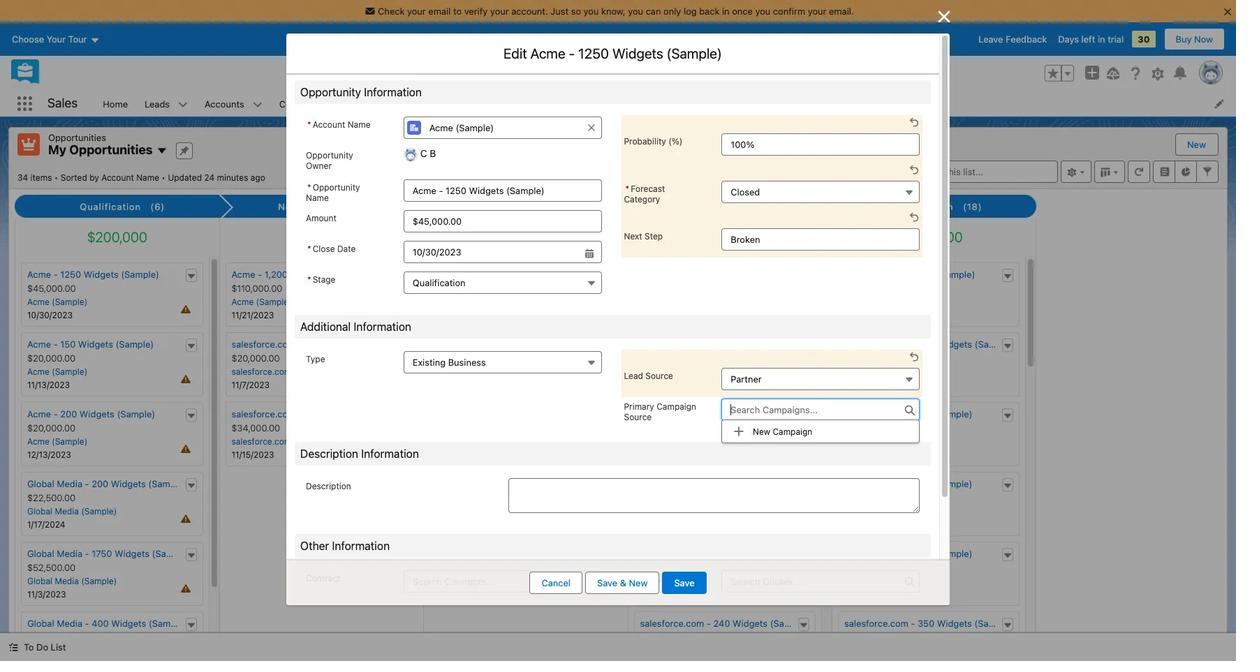 Task type: locate. For each thing, give the bounding box(es) containing it.
my opportunities|opportunities|list view element
[[8, 127, 1228, 661]]

10/18/2023
[[844, 310, 888, 321]]

acme (sample) link for 200
[[27, 437, 87, 447]]

1 save from the left
[[597, 578, 617, 589]]

1 horizontal spatial name
[[306, 193, 329, 203]]

0 vertical spatial 200
[[305, 339, 322, 350]]

acme (sample) link for 150
[[27, 367, 87, 377]]

acme inside $36,000.00 acme (sample) 1/16/2023
[[844, 576, 866, 587]]

- left 150
[[54, 339, 58, 350]]

media inside $10,000.00 global media (sample)
[[668, 437, 692, 447]]

* opportunity name
[[306, 182, 360, 203]]

$20,000.00 inside $20,000.00 acme (sample) 11/13/2023
[[27, 353, 75, 364]]

information for opportunity information
[[364, 86, 422, 98]]

1250 up search... button
[[578, 45, 609, 61]]

next step
[[624, 231, 663, 242]]

opportunity up analysis
[[313, 182, 360, 193]]

text default image for acme - 500 widgets (sample)
[[1002, 481, 1012, 491]]

information for other information
[[332, 540, 390, 552]]

your left the email.
[[808, 6, 826, 17]]

widgets up the $20,000.00 acme (sample) 12/13/2023
[[80, 409, 114, 420]]

$20,000.00 for salesforce.com - 200 widgets (sample)
[[231, 353, 280, 364]]

0 vertical spatial source
[[645, 371, 673, 381]]

$20,000.00 inside $20,000.00 salesforce.com (sample) 11/7/2023
[[231, 353, 280, 364]]

acme inside $110,000.00 acme (sample) 11/21/2023
[[231, 297, 254, 307]]

- for acme - 500 widgets (sample)
[[871, 478, 875, 490]]

0 horizontal spatial in
[[722, 6, 729, 17]]

global media - 200 widgets (sample)
[[27, 478, 187, 490]]

$52,500.00
[[27, 562, 76, 573]]

media for global media - 200 widgets (sample)
[[57, 478, 82, 490]]

* inside the * forecast category
[[625, 184, 629, 194]]

to do list button
[[0, 633, 74, 661]]

$22,500.00 for acme
[[640, 353, 688, 364]]

qualification
[[80, 201, 141, 212], [413, 277, 466, 288]]

0 horizontal spatial closed
[[731, 186, 760, 198]]

34
[[17, 172, 28, 183]]

$20,000.00 for acme - 150 widgets (sample)
[[27, 353, 75, 364]]

1 horizontal spatial you
[[628, 6, 643, 17]]

$20,000.00 up 11/7/2023
[[231, 353, 280, 364]]

information
[[364, 86, 422, 98], [354, 321, 411, 333], [361, 448, 419, 460], [332, 540, 390, 552]]

1 • from the left
[[54, 172, 58, 183]]

information for additional information
[[354, 321, 411, 333]]

can
[[646, 6, 661, 17]]

- for acme - 150 widgets (sample)
[[54, 339, 58, 350]]

text default image for salesforce.com - 600 widgets (sample)
[[1002, 341, 1012, 351]]

widgets right "400"
[[111, 618, 146, 629]]

widgets down the $200,000
[[84, 269, 118, 280]]

salesforce.com (sample) link for salesforce.com - 200 widgets (sample)
[[231, 367, 329, 377]]

qualification inside my opportunities|opportunities|list view element
[[80, 201, 141, 212]]

global media (sample) link down $52,500.00
[[27, 576, 117, 587]]

$35,000.00
[[844, 632, 893, 643]]

1 vertical spatial account
[[101, 172, 134, 183]]

widgets right 80
[[718, 409, 753, 420]]

new inside button
[[1187, 139, 1206, 150]]

(%)
[[668, 136, 683, 147]]

widgets right the 500
[[897, 478, 932, 490]]

$22,500.00 up 1/17/2024
[[27, 492, 75, 504]]

group
[[1045, 65, 1074, 82], [306, 241, 602, 263]]

- for salesforce.com - 200 widgets (sample)
[[298, 339, 302, 350]]

widgets for acme - 300 widgets (sample)
[[897, 548, 932, 559]]

- left 600 at bottom right
[[911, 339, 915, 350]]

global inside "$22,500.00 global media (sample) 1/17/2024"
[[27, 506, 52, 517]]

2 save from the left
[[674, 578, 695, 589]]

save button
[[662, 572, 706, 594]]

- left the 500
[[871, 478, 875, 490]]

new for new
[[1187, 139, 1206, 150]]

global inside $10,000.00 global media (sample)
[[640, 437, 665, 447]]

Description text field
[[508, 478, 920, 513]]

2 vertical spatial opportunity
[[313, 182, 360, 193]]

confirm
[[773, 6, 805, 17]]

1 horizontal spatial 1250
[[578, 45, 609, 61]]

$20,000.00 inside '$20,000.00 salesforce.com (sample) 11/8/2023'
[[640, 562, 688, 573]]

1 vertical spatial source
[[624, 412, 652, 422]]

$20,000.00 for acme - 200 widgets (sample)
[[27, 423, 75, 434]]

0 vertical spatial name
[[348, 119, 370, 130]]

- left 210
[[707, 548, 711, 559]]

(sample) inside $60,000.00 acme (sample)
[[869, 437, 904, 447]]

media for global media - 180 widgets (sample)
[[670, 478, 695, 490]]

1 vertical spatial qualification
[[413, 277, 466, 288]]

salesforce.com inside "$75,000.00 salesforce.com (sample) 4/19/2023"
[[844, 367, 904, 377]]

global for global media - 200 widgets (sample)
[[27, 478, 54, 490]]

closed inside my opportunities|opportunities|list view element
[[897, 201, 930, 212]]

salesforce.com - 350 widgets (sample) link
[[844, 618, 1013, 629]]

* inside the * opportunity name
[[307, 182, 311, 193]]

0 horizontal spatial name
[[136, 172, 159, 183]]

- left 80
[[698, 409, 702, 420]]

global media (sample) link down $10,000.00
[[640, 437, 730, 447]]

widgets right 140
[[691, 339, 726, 350]]

- left 240
[[707, 618, 711, 629]]

save up 11/8/2023
[[674, 578, 695, 589]]

save left &
[[597, 578, 617, 589]]

in
[[722, 6, 729, 17], [1098, 34, 1105, 45]]

acme (sample) link up the 1/2/2024
[[640, 367, 700, 377]]

- for salesforce.com - 210 widgets (sample)
[[707, 548, 711, 559]]

campaign inside option
[[773, 427, 812, 437]]

acme inside $60,000.00 acme (sample)
[[844, 437, 866, 447]]

(sample) inside the $20,000.00 acme (sample) 12/13/2023
[[52, 437, 87, 447]]

you
[[584, 6, 599, 17], [628, 6, 643, 17], [755, 6, 770, 17]]

1 your from the left
[[407, 6, 426, 17]]

- inside salesforce.com - 320 widgets (sample) $34,000.00 salesforce.com (sample) 11/15/2023
[[298, 409, 302, 420]]

0 horizontal spatial your
[[407, 6, 426, 17]]

0 vertical spatial account
[[313, 119, 345, 130]]

1 horizontal spatial •
[[162, 172, 166, 183]]

0 horizontal spatial new
[[629, 578, 648, 589]]

$22,500.00 down 11/8/2023
[[640, 632, 688, 643]]

80
[[704, 409, 716, 420]]

0 horizontal spatial campaign
[[657, 402, 696, 412]]

350
[[918, 618, 935, 629]]

200 up the $20,000.00 acme (sample) 12/13/2023
[[60, 409, 77, 420]]

trial
[[1108, 34, 1124, 45]]

media up $10,000.00 global media (sample)
[[670, 409, 695, 420]]

acme (sample) link up 12/13/2023
[[27, 437, 87, 447]]

sales
[[47, 96, 78, 111]]

text default image for salesforce.com - 240 widgets (sample)
[[799, 621, 809, 630]]

1 horizontal spatial 200
[[92, 478, 108, 490]]

* up the "needs analysis"
[[307, 182, 311, 193]]

save for save
[[674, 578, 695, 589]]

2 • from the left
[[162, 172, 166, 183]]

* for * account name
[[307, 119, 311, 130]]

closed inside button
[[731, 186, 760, 198]]

1 horizontal spatial closed
[[897, 201, 930, 212]]

widgets down additional information
[[324, 339, 359, 350]]

list
[[94, 91, 1236, 117]]

widgets right 650 at the right of the page
[[897, 409, 932, 420]]

0 horizontal spatial save
[[597, 578, 617, 589]]

acme inside '$45,000.00 acme (sample) 10/30/2023'
[[27, 297, 49, 307]]

11/15/2023
[[231, 450, 274, 460]]

1 horizontal spatial new
[[753, 427, 770, 437]]

opportunity up * account name in the left top of the page
[[300, 86, 361, 98]]

widgets for acme - 1,200 widgets (sample)
[[290, 269, 325, 280]]

description
[[300, 448, 358, 460], [306, 481, 351, 492]]

media inside $52,500.00 global media (sample) 11/3/2023
[[55, 576, 79, 587]]

text default image inside the to do list button
[[8, 643, 18, 652]]

None search field
[[890, 160, 1058, 183]]

global for global media (sample)
[[640, 506, 665, 517]]

* for * forecast category
[[625, 184, 629, 194]]

home link
[[94, 91, 136, 117]]

widgets for acme - 140 widgets (sample)
[[691, 339, 726, 350]]

text default image
[[799, 341, 809, 351], [186, 411, 196, 421], [1002, 411, 1012, 421], [733, 426, 744, 437], [186, 481, 196, 491], [799, 551, 809, 561], [1002, 551, 1012, 561], [186, 621, 196, 630], [799, 621, 809, 630], [8, 643, 18, 652]]

salesforce.com up save button
[[640, 548, 704, 559]]

2 horizontal spatial 200
[[305, 339, 322, 350]]

$22,500.00 down 140
[[640, 353, 688, 364]]

- left 1100
[[871, 269, 875, 280]]

* left stage
[[307, 274, 311, 285]]

$60,000.00 acme (sample)
[[844, 423, 904, 447]]

campaign for primary campaign source
[[657, 402, 696, 412]]

needs
[[278, 201, 308, 212]]

$20,000.00 up 11/8/2023
[[640, 562, 688, 573]]

text default image for salesforce.com - 350 widgets (sample)
[[1002, 621, 1012, 630]]

0 vertical spatial group
[[1045, 65, 1074, 82]]

0 horizontal spatial •
[[54, 172, 58, 183]]

widgets right 1750 at the bottom left of the page
[[115, 548, 149, 559]]

widgets right "350"
[[937, 618, 972, 629]]

1 horizontal spatial your
[[490, 6, 509, 17]]

650
[[877, 409, 894, 420]]

1 horizontal spatial qualification
[[413, 277, 466, 288]]

global media (sample)
[[640, 506, 730, 517]]

widgets for acme - 650 widgets (sample)
[[897, 409, 932, 420]]

Lead Source button
[[722, 368, 920, 390]]

quotes list item
[[721, 91, 787, 117]]

2 you from the left
[[628, 6, 643, 17]]

1 horizontal spatial in
[[1098, 34, 1105, 45]]

salesforce.com - 210 widgets (sample)
[[640, 548, 807, 559]]

media down $52,500.00
[[55, 576, 79, 587]]

text default image for global media - 1750 widgets (sample)
[[186, 551, 196, 561]]

0 vertical spatial $22,500.00
[[640, 353, 688, 364]]

salesforce.com down 11/8/2023
[[640, 618, 704, 629]]

- for salesforce.com - 240 widgets (sample)
[[707, 618, 711, 629]]

name inside the * opportunity name
[[306, 193, 329, 203]]

global media - 200 widgets (sample) link
[[27, 478, 187, 490]]

salesforce.com (sample) link for salesforce.com - 210 widgets (sample)
[[640, 576, 738, 587]]

qualification inside stage, qualification button
[[413, 277, 466, 288]]

name down opportunities link on the top left of page
[[348, 119, 370, 130]]

$10,000.00
[[640, 423, 687, 434]]

closed left won
[[897, 201, 930, 212]]

0 vertical spatial opportunity
[[300, 86, 361, 98]]

$36,000.00
[[844, 562, 893, 573]]

you left can on the right top of page
[[628, 6, 643, 17]]

closed up negotiation
[[731, 186, 760, 198]]

widgets inside salesforce.com - 320 widgets (sample) $34,000.00 salesforce.com (sample) 11/15/2023
[[324, 409, 359, 420]]

in right the left
[[1098, 34, 1105, 45]]

1 horizontal spatial account
[[313, 119, 345, 130]]

leave feedback link
[[978, 34, 1047, 45]]

campaign down primary campaign source text field
[[773, 427, 812, 437]]

2 horizontal spatial your
[[808, 6, 826, 17]]

global media (sample) link for global media - 1750 widgets (sample)
[[27, 576, 117, 587]]

media up global media (sample)
[[670, 478, 695, 490]]

closed
[[731, 186, 760, 198], [897, 201, 930, 212]]

2 vertical spatial 200
[[92, 478, 108, 490]]

* left forecast
[[625, 184, 629, 194]]

acme (sample) link down $110,000.00
[[231, 297, 292, 307]]

log
[[684, 6, 697, 17]]

acme (sample) link up the 11/13/2023
[[27, 367, 87, 377]]

$20,000.00 for salesforce.com - 210 widgets (sample)
[[640, 562, 688, 573]]

2 horizontal spatial new
[[1187, 139, 1206, 150]]

2 your from the left
[[490, 6, 509, 17]]

new button
[[1176, 134, 1217, 155]]

widgets right 210
[[731, 548, 766, 559]]

Probability (%) text field
[[722, 133, 920, 156]]

date
[[337, 244, 356, 254]]

leave feedback
[[978, 34, 1047, 45]]

campaign up $10,000.00
[[657, 402, 696, 412]]

widgets right 300
[[897, 548, 932, 559]]

only
[[663, 6, 681, 17]]

0 horizontal spatial account
[[101, 172, 134, 183]]

opportunity
[[300, 86, 361, 98], [306, 150, 353, 161], [313, 182, 360, 193]]

$20,000.00 inside the $20,000.00 acme (sample) 12/13/2023
[[27, 423, 75, 434]]

media down $10,000.00
[[668, 437, 692, 447]]

- for acme - 650 widgets (sample)
[[871, 409, 875, 420]]

account right by
[[101, 172, 134, 183]]

media down the global media - 180 widgets (sample) at right bottom
[[668, 506, 692, 517]]

acme (sample) link down the 500
[[844, 506, 904, 517]]

$20,000.00 up 12/13/2023
[[27, 423, 75, 434]]

information for description information
[[361, 448, 419, 460]]

2 horizontal spatial name
[[348, 119, 370, 130]]

1 vertical spatial opportunity
[[306, 150, 353, 161]]

$22,500.00 for global
[[27, 492, 75, 504]]

200
[[305, 339, 322, 350], [60, 409, 77, 420], [92, 478, 108, 490]]

acme (sample) link down $45,000.00
[[27, 297, 87, 307]]

• right items
[[54, 172, 58, 183]]

1 vertical spatial 200
[[60, 409, 77, 420]]

acme - 500 widgets (sample) link
[[844, 478, 972, 490]]

0 vertical spatial campaign
[[657, 402, 696, 412]]

1,200
[[265, 269, 288, 280]]

1 vertical spatial new
[[753, 427, 770, 437]]

acme (sample) link for 140
[[640, 367, 700, 377]]

new inside option
[[753, 427, 770, 437]]

$22,500.00 acme (sample) 1/2/2024
[[640, 353, 700, 390]]

type
[[306, 354, 325, 365]]

source up $10,000.00
[[624, 412, 652, 422]]

salesforce.com (sample) link up 11/7/2023
[[231, 367, 329, 377]]

2 horizontal spatial you
[[755, 6, 770, 17]]

description down description information
[[306, 481, 351, 492]]

3 you from the left
[[755, 6, 770, 17]]

global for global media - 400 widgets (sample)
[[27, 618, 54, 629]]

0 vertical spatial qualification
[[80, 201, 141, 212]]

1/15/2024
[[640, 310, 679, 321]]

1 horizontal spatial save
[[674, 578, 695, 589]]

dashboards list item
[[568, 91, 653, 117]]

verify
[[464, 6, 488, 17]]

1 vertical spatial campaign
[[773, 427, 812, 437]]

* down contacts "list item"
[[307, 119, 311, 130]]

opportunities down sales
[[48, 132, 106, 143]]

to
[[24, 642, 34, 653]]

1250 inside my opportunities|opportunities|list view element
[[60, 269, 81, 280]]

0 vertical spatial new
[[1187, 139, 1206, 150]]

campaign for new campaign
[[773, 427, 812, 437]]

(sample) inside $20,000.00 acme (sample) 11/13/2023
[[52, 367, 87, 377]]

0 horizontal spatial you
[[584, 6, 599, 17]]

check
[[378, 6, 405, 17]]

source right lead
[[645, 371, 673, 381]]

global media (sample) link down 180
[[640, 506, 730, 517]]

group containing *
[[306, 241, 602, 263]]

salesforce.com inside $20,000.00 salesforce.com (sample) 11/7/2023
[[231, 367, 291, 377]]

stage
[[313, 274, 336, 285]]

salesforce.com (sample) link up 11/8/2023
[[640, 576, 738, 587]]

widgets up "$22,500.00 global media (sample) 1/17/2024"
[[111, 478, 146, 490]]

do
[[36, 642, 48, 653]]

1 vertical spatial description
[[306, 481, 351, 492]]

$52,500.00 global media (sample) 11/3/2023
[[27, 562, 117, 600]]

0 horizontal spatial 1250
[[60, 269, 81, 280]]

200 for salesforce.com
[[305, 339, 322, 350]]

acme - 650 widgets (sample)
[[844, 409, 972, 420]]

name up the amount
[[306, 193, 329, 203]]

acme (sample) link down $60,000.00
[[844, 437, 904, 447]]

global media - 1750 widgets (sample) link
[[27, 548, 190, 559]]

$22,500.00 inside "$22,500.00 global media (sample) 1/17/2024"
[[27, 492, 75, 504]]

global for global media - 1750 widgets (sample)
[[27, 548, 54, 559]]

200 for acme
[[60, 409, 77, 420]]

salesforce.com - 210 widgets (sample) link
[[640, 548, 807, 559]]

contacts
[[279, 98, 317, 109]]

1 vertical spatial in
[[1098, 34, 1105, 45]]

closed list item
[[621, 163, 922, 210]]

text default image
[[186, 272, 196, 281], [401, 272, 411, 281], [1002, 272, 1012, 281], [186, 341, 196, 351], [401, 341, 411, 351], [1002, 341, 1012, 351], [799, 411, 809, 421], [1002, 481, 1012, 491], [186, 551, 196, 561], [1002, 621, 1012, 630]]

name
[[348, 119, 370, 130], [136, 172, 159, 183], [306, 193, 329, 203]]

group down days
[[1045, 65, 1074, 82]]

widgets down can on the right top of page
[[612, 45, 663, 61]]

Acme (Sample) text field
[[403, 117, 602, 139]]

opportunity down * account name in the left top of the page
[[306, 150, 353, 161]]

$200,000
[[87, 229, 147, 245]]

campaign inside primary campaign source
[[657, 402, 696, 412]]

opportunities link
[[344, 91, 419, 117]]

salesforce.com (sample) link down $75,000.00 at the right of page
[[844, 367, 942, 377]]

0 horizontal spatial group
[[306, 241, 602, 263]]

1 vertical spatial group
[[306, 241, 602, 263]]

- left 300
[[871, 548, 875, 559]]

1250 up $45,000.00
[[60, 269, 81, 280]]

global media (sample) link for global media - 200 widgets (sample)
[[27, 506, 117, 517]]

name for * account name
[[348, 119, 370, 130]]

1 horizontal spatial group
[[1045, 65, 1074, 82]]

1 you from the left
[[584, 6, 599, 17]]

0 horizontal spatial 200
[[60, 409, 77, 420]]

acme (sample) link
[[27, 297, 87, 307], [231, 297, 292, 307], [27, 367, 87, 377], [640, 367, 700, 377], [27, 437, 87, 447], [844, 437, 904, 447], [844, 506, 904, 517]]

- left 140
[[666, 339, 671, 350]]

$60,000.00
[[844, 423, 893, 434]]

you right 'once'
[[755, 6, 770, 17]]

edit
[[504, 45, 527, 61]]

$75,000.00 salesforce.com (sample) 4/19/2023
[[844, 353, 942, 390]]

2 vertical spatial name
[[306, 193, 329, 203]]

leads
[[145, 98, 170, 109]]

primary
[[624, 402, 654, 412]]

0 horizontal spatial qualification
[[80, 201, 141, 212]]

- left 320
[[298, 409, 302, 420]]

1 vertical spatial $22,500.00
[[27, 492, 75, 504]]

1 vertical spatial 1250
[[60, 269, 81, 280]]

1 horizontal spatial campaign
[[773, 427, 812, 437]]

- left 1750 at the bottom left of the page
[[85, 548, 89, 559]]

0 vertical spatial closed
[[731, 186, 760, 198]]

media up $52,500.00
[[57, 548, 82, 559]]

account
[[313, 119, 345, 130], [101, 172, 134, 183]]

acme - 1100 widgets (sample) link
[[844, 269, 975, 280]]

lead
[[624, 371, 643, 381]]

&
[[620, 578, 626, 589]]

1 vertical spatial closed
[[897, 201, 930, 212]]

media for global media - 80 widgets (sample)
[[670, 409, 695, 420]]

$22,500.00 inside $22,500.00 acme (sample) 1/2/2024
[[640, 353, 688, 364]]

opportunities up * account name in the left top of the page
[[352, 98, 410, 109]]

None text field
[[403, 179, 602, 202], [403, 241, 602, 263], [403, 179, 602, 202], [403, 241, 602, 263]]

widgets right 320
[[324, 409, 359, 420]]

closed for closed
[[731, 186, 760, 198]]

global for global media - 80 widgets (sample)
[[640, 409, 667, 420]]

select list display image
[[1094, 160, 1125, 183]]

•
[[54, 172, 58, 183], [162, 172, 166, 183]]

1/16/2023
[[844, 589, 883, 600]]

account down contacts "list item"
[[313, 119, 345, 130]]

in right back
[[722, 6, 729, 17]]

name up (6)
[[136, 172, 159, 183]]

500
[[877, 478, 894, 490]]

new
[[1187, 139, 1206, 150], [753, 427, 770, 437], [629, 578, 648, 589]]

0 vertical spatial description
[[300, 448, 358, 460]]

2 vertical spatial new
[[629, 578, 648, 589]]

list view controls image
[[1061, 160, 1091, 183]]

salesforce.com down $75,000.00 at the right of page
[[844, 367, 904, 377]]

- left 650 at the right of the page
[[871, 409, 875, 420]]

dashboards
[[576, 98, 627, 109]]

• left updated
[[162, 172, 166, 183]]

* forecast category
[[624, 184, 665, 205]]

$40,000.00
[[27, 632, 76, 643]]

* left close
[[307, 244, 311, 254]]

1 vertical spatial name
[[136, 172, 159, 183]]



Task type: describe. For each thing, give the bounding box(es) containing it.
account inside my opportunities|opportunities|list view element
[[101, 172, 134, 183]]

30
[[1138, 34, 1150, 45]]

analysis
[[312, 201, 351, 212]]

0 vertical spatial in
[[722, 6, 729, 17]]

salesforce.com inside '$20,000.00 salesforce.com (sample) 11/8/2023'
[[640, 576, 700, 587]]

24
[[204, 172, 215, 183]]

new for new campaign
[[753, 427, 770, 437]]

text default image inside new campaign option
[[733, 426, 744, 437]]

(18)
[[963, 201, 982, 212]]

- left 180
[[698, 478, 702, 490]]

text default image for acme - 150 widgets (sample)
[[186, 341, 196, 351]]

check your email to verify your account. just so you know, you can only log back in once you confirm your email.
[[378, 6, 854, 17]]

existing
[[413, 357, 446, 368]]

partner list item
[[621, 350, 922, 397]]

400
[[92, 618, 109, 629]]

(sample) inside "$75,000.00 salesforce.com (sample) 4/19/2023"
[[907, 367, 942, 377]]

updated
[[168, 172, 202, 183]]

opportunities list item
[[344, 91, 437, 117]]

- for acme - 1100 widgets (sample)
[[871, 269, 875, 280]]

opportunity inside the * opportunity name
[[313, 182, 360, 193]]

feedback
[[1006, 34, 1047, 45]]

now
[[1194, 34, 1213, 45]]

global media (sample) link for global media - 80 widgets (sample)
[[640, 437, 730, 447]]

Forecast Category, Closed button
[[722, 181, 920, 203]]

text default image for global media - 200 widgets (sample)
[[186, 481, 196, 491]]

Next Step text field
[[722, 228, 920, 251]]

opportunity information
[[300, 86, 422, 98]]

next step list item
[[621, 210, 922, 258]]

negotiation
[[696, 201, 751, 212]]

- up search... button
[[569, 45, 575, 61]]

- up "$22,500.00 global media (sample) 1/17/2024"
[[85, 478, 89, 490]]

acme - 200 widgets (sample)
[[27, 409, 155, 420]]

acme - 300 widgets (sample) link
[[844, 548, 972, 559]]

new inside button
[[629, 578, 648, 589]]

owner
[[306, 161, 332, 171]]

$20,000.00 acme (sample) 12/13/2023
[[27, 423, 87, 460]]

salesforce.com (sample) link down the $34,000.00
[[231, 437, 329, 447]]

240
[[713, 618, 730, 629]]

forecast
[[631, 184, 665, 194]]

Stage, Qualification button
[[403, 272, 602, 294]]

* for * stage
[[307, 274, 311, 285]]

media for global media - 1750 widgets (sample)
[[57, 548, 82, 559]]

salesforce.com down the $34,000.00
[[231, 437, 291, 447]]

source inside primary campaign source
[[624, 412, 652, 422]]

global for global media - 180 widgets (sample)
[[640, 478, 667, 490]]

- for salesforce.com - 320 widgets (sample) $34,000.00 salesforce.com (sample) 11/15/2023
[[298, 409, 302, 420]]

opportunity for information
[[300, 86, 361, 98]]

salesforce.com - 320 widgets (sample) $34,000.00 salesforce.com (sample) 11/15/2023
[[231, 409, 400, 460]]

widgets for salesforce.com - 210 widgets (sample)
[[731, 548, 766, 559]]

calendar list item
[[437, 91, 509, 117]]

(sample) inside $36,000.00 acme (sample) 1/16/2023
[[869, 576, 904, 587]]

so
[[571, 6, 581, 17]]

- for acme - 140 widgets (sample)
[[666, 339, 671, 350]]

salesforce.com - 200 widgets (sample) link
[[231, 339, 400, 350]]

save & new
[[597, 578, 648, 589]]

my opportunities status
[[17, 172, 168, 183]]

widgets for salesforce.com - 240 widgets (sample)
[[733, 618, 768, 629]]

inverse image
[[936, 8, 953, 25]]

acme - 140 widgets (sample)
[[640, 339, 767, 350]]

acme - 650 widgets (sample) link
[[844, 409, 972, 420]]

leave
[[978, 34, 1003, 45]]

media for global media (sample)
[[668, 506, 692, 517]]

other
[[300, 540, 329, 552]]

closed won
[[897, 201, 954, 212]]

300
[[877, 548, 894, 559]]

(sample) inside $20,000.00 salesforce.com (sample) 11/7/2023
[[294, 367, 329, 377]]

- for acme - 200 widgets (sample)
[[54, 409, 58, 420]]

probability (%) list item
[[621, 115, 922, 163]]

leads list item
[[136, 91, 196, 117]]

media for global media - 400 widgets (sample)
[[57, 618, 82, 629]]

widgets for salesforce.com - 350 widgets (sample)
[[937, 618, 972, 629]]

2 vertical spatial $22,500.00
[[640, 632, 688, 643]]

11/21/2023
[[231, 310, 274, 321]]

widgets for salesforce.com - 200 widgets (sample)
[[324, 339, 359, 350]]

won
[[933, 201, 954, 212]]

11/7/2023
[[231, 380, 270, 390]]

Type button
[[403, 351, 602, 374]]

probability (%)
[[624, 136, 683, 147]]

Search My Opportunities list view. search field
[[890, 160, 1058, 183]]

(sample) inside '$20,000.00 salesforce.com (sample) 11/8/2023'
[[702, 576, 738, 587]]

proposal
[[498, 201, 540, 212]]

(sample) inside $110,000.00 acme (sample) 11/21/2023
[[256, 297, 292, 307]]

new campaign
[[753, 427, 812, 437]]

needs analysis
[[278, 201, 351, 212]]

acme inside $22,500.00 acme (sample) 1/2/2024
[[640, 367, 662, 377]]

widgets right 180
[[722, 478, 757, 490]]

partner
[[731, 374, 762, 385]]

global media - 80 widgets (sample) link
[[640, 409, 794, 420]]

source inside 'partner' "list item"
[[645, 371, 673, 381]]

accounts link
[[196, 91, 253, 117]]

my
[[48, 142, 66, 157]]

name for * opportunity name
[[306, 193, 329, 203]]

acme (sample) link for 1,200
[[231, 297, 292, 307]]

widgets for acme - 150 widgets (sample)
[[78, 339, 113, 350]]

salesforce.com down 11/21/2023
[[231, 339, 296, 350]]

(sample) inside $52,500.00 global media (sample) 11/3/2023
[[81, 576, 117, 587]]

opportunities up by
[[69, 142, 153, 157]]

text default image for acme - 300 widgets (sample)
[[1002, 551, 1012, 561]]

* for * close date
[[307, 244, 311, 254]]

* account name
[[307, 119, 370, 130]]

* for * opportunity name
[[307, 182, 311, 193]]

salesforce.com up $75,000.00 at the right of page
[[844, 339, 908, 350]]

(sample) inside $10,000.00 global media (sample)
[[694, 437, 730, 447]]

$22,500.00 global media (sample) 1/17/2024
[[27, 492, 117, 530]]

save for save & new
[[597, 578, 617, 589]]

items
[[30, 172, 52, 183]]

- for acme - 300 widgets (sample)
[[871, 548, 875, 559]]

(sample) inside "$22,500.00 global media (sample) 1/17/2024"
[[81, 506, 117, 517]]

$34,000.00
[[231, 423, 280, 434]]

amount
[[306, 213, 337, 223]]

acme inside $20,000.00 acme (sample) 11/13/2023
[[27, 367, 49, 377]]

text default image for acme - 1,200 widgets (sample)
[[401, 272, 411, 281]]

once
[[732, 6, 753, 17]]

- left "400"
[[85, 618, 89, 629]]

Primary Campaign Source text field
[[722, 399, 920, 421]]

widgets for salesforce.com - 320 widgets (sample) $34,000.00 salesforce.com (sample) 11/15/2023
[[324, 409, 359, 420]]

just
[[551, 6, 569, 17]]

contacts link
[[271, 91, 326, 117]]

(sample) inside $22,500.00 acme (sample) 1/2/2024
[[665, 367, 700, 377]]

text default image for acme - 200 widgets (sample)
[[186, 411, 196, 421]]

description for description information
[[300, 448, 358, 460]]

dashboards link
[[568, 91, 635, 117]]

salesforce.com (sample) link for salesforce.com - 600 widgets (sample)
[[844, 367, 942, 377]]

widgets for salesforce.com - 600 widgets (sample)
[[937, 339, 972, 350]]

210
[[713, 548, 729, 559]]

widgets for acme - 1100 widgets (sample)
[[899, 269, 934, 280]]

to
[[453, 6, 462, 17]]

text default image for global media - 400 widgets (sample)
[[186, 621, 196, 630]]

salesforce.com - 600 widgets (sample)
[[844, 339, 1013, 350]]

next
[[624, 231, 642, 242]]

opportunity owner
[[306, 150, 353, 171]]

list containing home
[[94, 91, 1236, 117]]

- for acme - 1,200 widgets (sample)
[[258, 269, 262, 280]]

forecasts link
[[509, 91, 568, 117]]

- for salesforce.com - 350 widgets (sample)
[[911, 618, 915, 629]]

$512,000
[[905, 229, 963, 245]]

buy
[[1176, 34, 1192, 45]]

widgets for acme - 1250 widgets (sample)
[[84, 269, 118, 280]]

new campaign option
[[722, 423, 919, 440]]

sorted
[[61, 172, 87, 183]]

$10,000.00 global media (sample)
[[640, 423, 730, 447]]

acme - 1,200 widgets (sample)
[[231, 269, 366, 280]]

search... button
[[457, 62, 736, 84]]

text default image for acme - 1100 widgets (sample)
[[1002, 272, 1012, 281]]

salesforce.com up the $34,000.00
[[231, 409, 296, 420]]

quotes
[[730, 98, 760, 109]]

accounts list item
[[196, 91, 271, 117]]

step
[[645, 231, 663, 242]]

- for acme - 1250 widgets (sample)
[[54, 269, 58, 280]]

widgets for acme - 500 widgets (sample)
[[897, 478, 932, 490]]

text default image for salesforce.com - 200 widgets (sample)
[[401, 341, 411, 351]]

additional information
[[300, 321, 411, 333]]

buy now
[[1176, 34, 1213, 45]]

acme - 200 widgets (sample) link
[[27, 409, 155, 420]]

salesforce.com - 600 widgets (sample) link
[[844, 339, 1013, 350]]

acme - 1100 widgets (sample)
[[844, 269, 975, 280]]

media inside "$22,500.00 global media (sample) 1/17/2024"
[[55, 506, 79, 517]]

name inside my opportunities|opportunities|list view element
[[136, 172, 159, 183]]

business
[[448, 357, 486, 368]]

text default image for salesforce.com - 210 widgets (sample)
[[799, 551, 809, 561]]

salesforce.com up $35,000.00
[[844, 618, 908, 629]]

1100
[[877, 269, 897, 280]]

acme (sample) link for 650
[[844, 437, 904, 447]]

text default image for acme - 1250 widgets (sample)
[[186, 272, 196, 281]]

text default image for acme - 140 widgets (sample)
[[799, 341, 809, 351]]

text default image for acme - 650 widgets (sample)
[[1002, 411, 1012, 421]]

text default image for global media - 80 widgets (sample)
[[799, 411, 809, 421]]

ago
[[251, 172, 265, 183]]

widgets for acme - 200 widgets (sample)
[[80, 409, 114, 420]]

contacts list item
[[271, 91, 344, 117]]

140
[[673, 339, 689, 350]]

Amount text field
[[403, 210, 602, 233]]

back
[[699, 6, 720, 17]]

10/30/2023
[[27, 310, 73, 321]]

description for description
[[306, 481, 351, 492]]

existing business
[[413, 357, 486, 368]]

- for salesforce.com - 600 widgets (sample)
[[911, 339, 915, 350]]

acme (sample) link for 500
[[844, 506, 904, 517]]

3 your from the left
[[808, 6, 826, 17]]

acme (sample)
[[844, 506, 904, 517]]

11/3/2023
[[27, 589, 66, 600]]

1/2/2024
[[640, 380, 675, 390]]

(0)
[[549, 201, 564, 212]]

opportunity for owner
[[306, 150, 353, 161]]

acme (sample) link for 1250
[[27, 297, 87, 307]]

closed for closed won
[[897, 201, 930, 212]]

acme inside the $20,000.00 acme (sample) 12/13/2023
[[27, 437, 49, 447]]

opportunities inside opportunities link
[[352, 98, 410, 109]]

category
[[624, 194, 660, 205]]

quotes link
[[721, 91, 769, 117]]

acme - 150 widgets (sample)
[[27, 339, 154, 350]]

cancel
[[542, 578, 571, 589]]

other information
[[300, 540, 390, 552]]

reports list item
[[653, 91, 721, 117]]

global inside $52,500.00 global media (sample) 11/3/2023
[[27, 576, 52, 587]]

(sample) inside '$45,000.00 acme (sample) 10/30/2023'
[[52, 297, 87, 307]]

(6)
[[150, 201, 165, 212]]

0 vertical spatial 1250
[[578, 45, 609, 61]]



Task type: vqa. For each thing, say whether or not it's contained in the screenshot.
Global in $22,500.00 Global Media (Sample) 1/17/2024
yes



